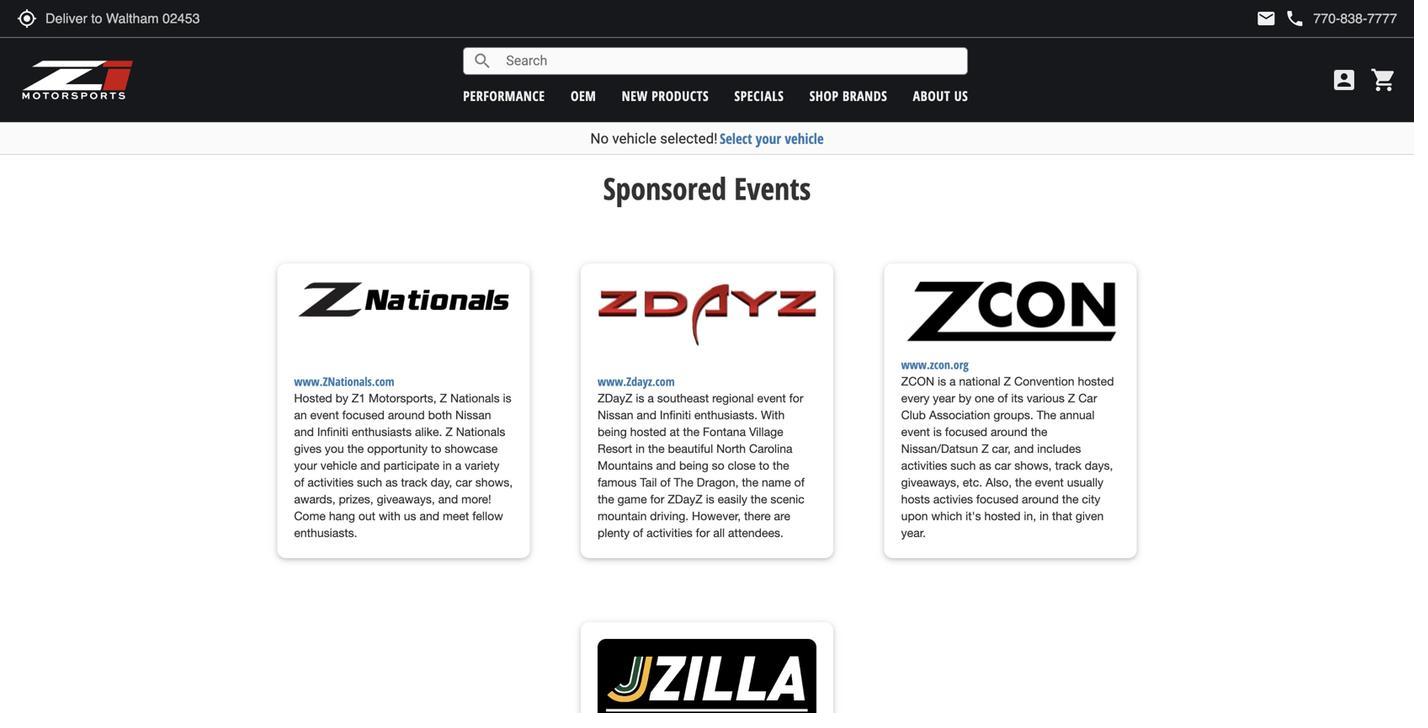 Task type: locate. For each thing, give the bounding box(es) containing it.
0 horizontal spatial infiniti
[[317, 425, 349, 439]]

my_location
[[17, 8, 37, 29]]

0 horizontal spatial zdayz
[[598, 391, 633, 405]]

2 vertical spatial a
[[455, 458, 462, 472]]

gives
[[294, 442, 322, 456]]

at
[[670, 425, 680, 439]]

come
[[294, 509, 326, 523]]

enthusiasts. inside www.zdayz.com zdayz is a southeast regional event for nissan and infiniti enthusiasts. with being hosted at the fontana village resort in the beautiful north carolina mountains and being so close           to the famous tail of the dragon, the name of the game for zdayz is easily the scenic mountain driving. however, there are plenty of activities for all attendees.
[[695, 408, 758, 422]]

a inside www.zcon.org zcon is a national z convention hosted every year by one of its various z car club association groups. the annual event is           focused around the nissan/datsun z car, and includes activities such as car shows, track days, giveaways, etc. also, the event usually hosts activies focused around the city upon which it's          hosted in, in that given year.
[[950, 374, 956, 388]]

includes
[[1038, 442, 1082, 456]]

and inside www.zcon.org zcon is a national z convention hosted every year by one of its various z car club association groups. the annual event is           focused around the nissan/datsun z car, and includes activities such as car shows, track days, giveaways, etc. also, the event usually hosts activies focused around the city upon which it's          hosted in, in that given year.
[[1015, 442, 1035, 456]]

z left car,
[[982, 442, 989, 456]]

1 vertical spatial giveaways,
[[377, 492, 435, 506]]

0 vertical spatial in
[[636, 442, 645, 456]]

alike.
[[415, 425, 443, 439]]

car,
[[993, 442, 1011, 456]]

1 horizontal spatial enthusiasts.
[[695, 408, 758, 422]]

focused
[[342, 408, 385, 422], [946, 425, 988, 439], [977, 492, 1019, 506]]

1 horizontal spatial in
[[636, 442, 645, 456]]

shows,
[[1015, 458, 1052, 472], [476, 475, 513, 489]]

2 horizontal spatial a
[[950, 374, 956, 388]]

0 vertical spatial track
[[1056, 458, 1082, 472]]

1 vertical spatial enthusiasts.
[[294, 526, 358, 540]]

car down car,
[[995, 458, 1012, 472]]

0 horizontal spatial such
[[357, 475, 382, 489]]

2 horizontal spatial activities
[[902, 458, 948, 472]]

the
[[683, 425, 700, 439], [1032, 425, 1048, 439], [348, 442, 364, 456], [648, 442, 665, 456], [773, 458, 790, 472], [742, 475, 759, 489], [1016, 475, 1032, 489], [598, 492, 615, 506], [751, 492, 768, 506], [1063, 492, 1079, 506]]

1 horizontal spatial activities
[[647, 526, 693, 540]]

giveaways,
[[902, 475, 960, 489], [377, 492, 435, 506]]

being up resort
[[598, 425, 627, 439]]

the left dragon,
[[674, 475, 694, 489]]

your
[[756, 129, 782, 148], [294, 458, 317, 472]]

zdayz up driving.
[[668, 492, 703, 506]]

0 horizontal spatial hosted
[[631, 425, 667, 439]]

in up day,
[[443, 458, 452, 472]]

1 horizontal spatial to
[[759, 458, 770, 472]]

1 horizontal spatial shows,
[[1015, 458, 1052, 472]]

1 vertical spatial shows,
[[476, 475, 513, 489]]

track down includes
[[1056, 458, 1082, 472]]

giveaways, inside www.znationals.com hosted by z1 motorsports, z nationals is an event focused around both nissan and infiniti enthusiasts alike. z nationals gives you the opportunity to showcase your vehicle           and participate in a variety of activities such as track day, car shows, awards, prizes, giveaways, and more! come hang out with us and meet fellow enthusiasts.
[[377, 492, 435, 506]]

2 vertical spatial in
[[1040, 509, 1049, 523]]

www.zcon.org
[[902, 357, 969, 373]]

1 vertical spatial for
[[651, 492, 665, 506]]

0 vertical spatial hosted
[[1078, 374, 1115, 388]]

such up prizes,
[[357, 475, 382, 489]]

for up the carolina
[[790, 391, 804, 405]]

0 vertical spatial being
[[598, 425, 627, 439]]

the up "there"
[[751, 492, 768, 506]]

zdayz
[[598, 391, 633, 405], [668, 492, 703, 506]]

z left car
[[1069, 391, 1076, 405]]

shows, inside www.znationals.com hosted by z1 motorsports, z nationals is an event focused around both nissan and infiniti enthusiasts alike. z nationals gives you the opportunity to showcase your vehicle           and participate in a variety of activities such as track day, car shows, awards, prizes, giveaways, and more! come hang out with us and meet fellow enthusiasts.
[[476, 475, 513, 489]]

carolina
[[750, 442, 793, 456]]

national
[[960, 374, 1001, 388]]

a
[[950, 374, 956, 388], [648, 391, 654, 405], [455, 458, 462, 472]]

it's
[[966, 509, 982, 523]]

zdayz down www.zdayz.com link
[[598, 391, 633, 405]]

activities inside www.zcon.org zcon is a national z convention hosted every year by one of its various z car club association groups. the annual event is           focused around the nissan/datsun z car, and includes activities such as car shows, track days, giveaways, etc. also, the event usually hosts activies focused around the city upon which it's          hosted in, in that given year.
[[902, 458, 948, 472]]

the up that
[[1063, 492, 1079, 506]]

2 horizontal spatial hosted
[[1078, 374, 1115, 388]]

car
[[1079, 391, 1098, 405]]

specials link
[[735, 87, 784, 105]]

usually
[[1068, 475, 1104, 489]]

0 horizontal spatial car
[[456, 475, 472, 489]]

around down groups.
[[991, 425, 1028, 439]]

1 horizontal spatial giveaways,
[[902, 475, 960, 489]]

in inside www.znationals.com hosted by z1 motorsports, z nationals is an event focused around both nissan and infiniti enthusiasts alike. z nationals gives you the opportunity to showcase your vehicle           and participate in a variety of activities such as track day, car shows, awards, prizes, giveaways, and more! come hang out with us and meet fellow enthusiasts.
[[443, 458, 452, 472]]

1 vertical spatial infiniti
[[317, 425, 349, 439]]

convention
[[1015, 374, 1075, 388]]

around up "in,"
[[1023, 492, 1059, 506]]

etc.
[[963, 475, 983, 489]]

of
[[998, 391, 1009, 405], [294, 475, 304, 489], [661, 475, 671, 489], [795, 475, 805, 489], [633, 526, 644, 540]]

by up 'association'
[[959, 391, 972, 405]]

0 horizontal spatial nissan
[[456, 408, 491, 422]]

shows, down variety
[[476, 475, 513, 489]]

0 horizontal spatial your
[[294, 458, 317, 472]]

shop
[[810, 87, 839, 105]]

activities
[[902, 458, 948, 472], [308, 475, 354, 489], [647, 526, 693, 540]]

of inside www.zcon.org zcon is a national z convention hosted every year by one of its various z car club association groups. the annual event is           focused around the nissan/datsun z car, and includes activities such as car shows, track days, giveaways, etc. also, the event usually hosts activies focused around the city upon which it's          hosted in, in that given year.
[[998, 391, 1009, 405]]

0 vertical spatial a
[[950, 374, 956, 388]]

about us link
[[913, 87, 969, 105]]

event down club
[[902, 425, 931, 439]]

which
[[932, 509, 963, 523]]

event down hosted on the bottom left of the page
[[310, 408, 339, 422]]

0 vertical spatial around
[[388, 408, 425, 422]]

1 horizontal spatial vehicle
[[613, 130, 657, 147]]

1 horizontal spatial your
[[756, 129, 782, 148]]

of up scenic
[[795, 475, 805, 489]]

1 vertical spatial in
[[443, 458, 452, 472]]

in right "in,"
[[1040, 509, 1049, 523]]

being down beautiful
[[680, 458, 709, 472]]

and right us
[[420, 509, 440, 523]]

vehicle right the "no"
[[613, 130, 657, 147]]

select your vehicle link
[[720, 129, 824, 148]]

for left all
[[696, 526, 710, 540]]

nationals up the showcase
[[456, 425, 506, 439]]

1 vertical spatial your
[[294, 458, 317, 472]]

2 vertical spatial around
[[1023, 492, 1059, 506]]

hosted left "in,"
[[985, 509, 1021, 523]]

0 horizontal spatial to
[[431, 442, 442, 456]]

a down the showcase
[[455, 458, 462, 472]]

of left its
[[998, 391, 1009, 405]]

mountains
[[598, 458, 653, 472]]

of up awards,
[[294, 475, 304, 489]]

of down mountain
[[633, 526, 644, 540]]

sponsored events
[[604, 168, 811, 209]]

by
[[336, 391, 349, 405], [959, 391, 972, 405]]

focused down z1
[[342, 408, 385, 422]]

the down close
[[742, 475, 759, 489]]

and
[[637, 408, 657, 422], [294, 425, 314, 439], [1015, 442, 1035, 456], [361, 458, 380, 472], [657, 458, 676, 472], [439, 492, 458, 506], [420, 509, 440, 523]]

driving.
[[650, 509, 689, 523]]

0 horizontal spatial being
[[598, 425, 627, 439]]

vehicle down you at the left of the page
[[321, 458, 357, 472]]

to down the carolina
[[759, 458, 770, 472]]

0 horizontal spatial vehicle
[[321, 458, 357, 472]]

2 horizontal spatial vehicle
[[785, 129, 824, 148]]

1 horizontal spatial by
[[959, 391, 972, 405]]

z up both
[[440, 391, 447, 405]]

your inside www.znationals.com hosted by z1 motorsports, z nationals is an event focused around both nissan and infiniti enthusiasts alike. z nationals gives you the opportunity to showcase your vehicle           and participate in a variety of activities such as track day, car shows, awards, prizes, giveaways, and more! come hang out with us and meet fellow enthusiasts.
[[294, 458, 317, 472]]

track inside www.znationals.com hosted by z1 motorsports, z nationals is an event focused around both nissan and infiniti enthusiasts alike. z nationals gives you the opportunity to showcase your vehicle           and participate in a variety of activities such as track day, car shows, awards, prizes, giveaways, and more! come hang out with us and meet fellow enthusiasts.
[[401, 475, 428, 489]]

1 vertical spatial car
[[456, 475, 472, 489]]

2 vertical spatial activities
[[647, 526, 693, 540]]

the right you at the left of the page
[[348, 442, 364, 456]]

event
[[758, 391, 786, 405], [310, 408, 339, 422], [902, 425, 931, 439], [1036, 475, 1064, 489]]

focused down 'association'
[[946, 425, 988, 439]]

giveaways, up the hosts
[[902, 475, 960, 489]]

1 horizontal spatial such
[[951, 458, 976, 472]]

1 vertical spatial track
[[401, 475, 428, 489]]

hosted
[[1078, 374, 1115, 388], [631, 425, 667, 439], [985, 509, 1021, 523]]

2 nissan from the left
[[598, 408, 634, 422]]

1 vertical spatial being
[[680, 458, 709, 472]]

by left z1
[[336, 391, 349, 405]]

0 vertical spatial car
[[995, 458, 1012, 472]]

track down participate
[[401, 475, 428, 489]]

0 vertical spatial shows,
[[1015, 458, 1052, 472]]

enthusiasts. up "fontana"
[[695, 408, 758, 422]]

shows, down includes
[[1015, 458, 1052, 472]]

that
[[1053, 509, 1073, 523]]

event inside www.zdayz.com zdayz is a southeast regional event for nissan and infiniti enthusiasts. with being hosted at the fontana village resort in the beautiful north carolina mountains and being so close           to the famous tail of the dragon, the name of the game for zdayz is easily the scenic mountain driving. however, there are plenty of activities for all attendees.
[[758, 391, 786, 405]]

in up mountains
[[636, 442, 645, 456]]

and down www.zdayz.com link
[[637, 408, 657, 422]]

mountain
[[598, 509, 647, 523]]

as inside www.znationals.com hosted by z1 motorsports, z nationals is an event focused around both nissan and infiniti enthusiasts alike. z nationals gives you the opportunity to showcase your vehicle           and participate in a variety of activities such as track day, car shows, awards, prizes, giveaways, and more! come hang out with us and meet fellow enthusiasts.
[[386, 475, 398, 489]]

a inside www.zdayz.com zdayz is a southeast regional event for nissan and infiniti enthusiasts. with being hosted at the fontana village resort in the beautiful north carolina mountains and being so close           to the famous tail of the dragon, the name of the game for zdayz is easily the scenic mountain driving. however, there are plenty of activities for all attendees.
[[648, 391, 654, 405]]

nissan up resort
[[598, 408, 634, 422]]

there
[[745, 509, 771, 523]]

such
[[951, 458, 976, 472], [357, 475, 382, 489]]

nissan inside www.znationals.com hosted by z1 motorsports, z nationals is an event focused around both nissan and infiniti enthusiasts alike. z nationals gives you the opportunity to showcase your vehicle           and participate in a variety of activities such as track day, car shows, awards, prizes, giveaways, and more! come hang out with us and meet fellow enthusiasts.
[[456, 408, 491, 422]]

1 vertical spatial the
[[674, 475, 694, 489]]

your right select
[[756, 129, 782, 148]]

nissan
[[456, 408, 491, 422], [598, 408, 634, 422]]

1 nissan from the left
[[456, 408, 491, 422]]

us
[[404, 509, 417, 523]]

0 horizontal spatial activities
[[308, 475, 354, 489]]

the up "name"
[[773, 458, 790, 472]]

enthusiasts.
[[695, 408, 758, 422], [294, 526, 358, 540]]

vehicle down shop
[[785, 129, 824, 148]]

hosted left at
[[631, 425, 667, 439]]

is
[[938, 374, 947, 388], [503, 391, 512, 405], [636, 391, 645, 405], [934, 425, 942, 439], [706, 492, 715, 506]]

vehicle inside no vehicle selected! select your vehicle
[[613, 130, 657, 147]]

1 vertical spatial such
[[357, 475, 382, 489]]

the
[[1037, 408, 1057, 422], [674, 475, 694, 489]]

every
[[902, 391, 930, 405]]

sponsored
[[604, 168, 727, 209]]

search
[[473, 51, 493, 71]]

0 vertical spatial zdayz
[[598, 391, 633, 405]]

one
[[975, 391, 995, 405]]

car up more!
[[456, 475, 472, 489]]

is inside www.znationals.com hosted by z1 motorsports, z nationals is an event focused around both nissan and infiniti enthusiasts alike. z nationals gives you the opportunity to showcase your vehicle           and participate in a variety of activities such as track day, car shows, awards, prizes, giveaways, and more! come hang out with us and meet fellow enthusiasts.
[[503, 391, 512, 405]]

1 horizontal spatial a
[[648, 391, 654, 405]]

opportunity
[[367, 442, 428, 456]]

the left beautiful
[[648, 442, 665, 456]]

shows, inside www.zcon.org zcon is a national z convention hosted every year by one of its various z car club association groups. the annual event is           focused around the nissan/datsun z car, and includes activities such as car shows, track days, giveaways, etc. also, the event usually hosts activies focused around the city upon which it's          hosted in, in that given year.
[[1015, 458, 1052, 472]]

z down both
[[446, 425, 453, 439]]

activities down driving.
[[647, 526, 693, 540]]

infiniti
[[660, 408, 691, 422], [317, 425, 349, 439]]

focused down also,
[[977, 492, 1019, 506]]

0 horizontal spatial giveaways,
[[377, 492, 435, 506]]

1 horizontal spatial as
[[980, 458, 992, 472]]

as up etc.
[[980, 458, 992, 472]]

for down "tail"
[[651, 492, 665, 506]]

1 vertical spatial to
[[759, 458, 770, 472]]

the inside www.zcon.org zcon is a national z convention hosted every year by one of its various z car club association groups. the annual event is           focused around the nissan/datsun z car, and includes activities such as car shows, track days, giveaways, etc. also, the event usually hosts activies focused around the city upon which it's          hosted in, in that given year.
[[1037, 408, 1057, 422]]

1 vertical spatial hosted
[[631, 425, 667, 439]]

0 horizontal spatial in
[[443, 458, 452, 472]]

hang
[[329, 509, 355, 523]]

car inside www.zcon.org zcon is a national z convention hosted every year by one of its various z car club association groups. the annual event is           focused around the nissan/datsun z car, and includes activities such as car shows, track days, giveaways, etc. also, the event usually hosts activies focused around the city upon which it's          hosted in, in that given year.
[[995, 458, 1012, 472]]

tail
[[640, 475, 657, 489]]

0 horizontal spatial the
[[674, 475, 694, 489]]

in inside www.zdayz.com zdayz is a southeast regional event for nissan and infiniti enthusiasts. with being hosted at the fontana village resort in the beautiful north carolina mountains and being so close           to the famous tail of the dragon, the name of the game for zdayz is easily the scenic mountain driving. however, there are plenty of activities for all attendees.
[[636, 442, 645, 456]]

enthusiasts. down come
[[294, 526, 358, 540]]

0 vertical spatial activities
[[902, 458, 948, 472]]

1 vertical spatial a
[[648, 391, 654, 405]]

nissan right both
[[456, 408, 491, 422]]

game
[[618, 492, 647, 506]]

1 horizontal spatial infiniti
[[660, 408, 691, 422]]

infiniti up at
[[660, 408, 691, 422]]

your down gives
[[294, 458, 317, 472]]

to down alike.
[[431, 442, 442, 456]]

new products link
[[622, 87, 709, 105]]

2 horizontal spatial for
[[790, 391, 804, 405]]

0 vertical spatial focused
[[342, 408, 385, 422]]

0 horizontal spatial a
[[455, 458, 462, 472]]

track inside www.zcon.org zcon is a national z convention hosted every year by one of its various z car club association groups. the annual event is           focused around the nissan/datsun z car, and includes activities such as car shows, track days, giveaways, etc. also, the event usually hosts activies focused around the city upon which it's          hosted in, in that given year.
[[1056, 458, 1082, 472]]

year
[[933, 391, 956, 405]]

a down www.zdayz.com link
[[648, 391, 654, 405]]

us
[[955, 87, 969, 105]]

and right car,
[[1015, 442, 1035, 456]]

1 horizontal spatial car
[[995, 458, 1012, 472]]

1 horizontal spatial the
[[1037, 408, 1057, 422]]

2 by from the left
[[959, 391, 972, 405]]

as down participate
[[386, 475, 398, 489]]

activities up awards,
[[308, 475, 354, 489]]

0 vertical spatial as
[[980, 458, 992, 472]]

1 vertical spatial activities
[[308, 475, 354, 489]]

day,
[[431, 475, 453, 489]]

activities down nissan/datsun
[[902, 458, 948, 472]]

shop brands link
[[810, 87, 888, 105]]

village
[[750, 425, 784, 439]]

0 vertical spatial giveaways,
[[902, 475, 960, 489]]

vehicle
[[785, 129, 824, 148], [613, 130, 657, 147], [321, 458, 357, 472]]

participate
[[384, 458, 440, 472]]

the down various on the right bottom of the page
[[1037, 408, 1057, 422]]

regional
[[713, 391, 754, 405]]

1 horizontal spatial track
[[1056, 458, 1082, 472]]

zcon
[[902, 374, 935, 388]]

and down an
[[294, 425, 314, 439]]

attendees.
[[729, 526, 784, 540]]

0 vertical spatial such
[[951, 458, 976, 472]]

0 horizontal spatial by
[[336, 391, 349, 405]]

2 vertical spatial for
[[696, 526, 710, 540]]

around down motorsports,
[[388, 408, 425, 422]]

so
[[712, 458, 725, 472]]

0 vertical spatial infiniti
[[660, 408, 691, 422]]

1 horizontal spatial nissan
[[598, 408, 634, 422]]

0 vertical spatial enthusiasts.
[[695, 408, 758, 422]]

2 horizontal spatial in
[[1040, 509, 1049, 523]]

0 horizontal spatial track
[[401, 475, 428, 489]]

1 horizontal spatial hosted
[[985, 509, 1021, 523]]

z right national
[[1004, 374, 1012, 388]]

www.zdayz.com link
[[598, 373, 675, 390]]

a up year
[[950, 374, 956, 388]]

nationals up both
[[451, 391, 500, 405]]

infiniti inside www.znationals.com hosted by z1 motorsports, z nationals is an event focused around both nissan and infiniti enthusiasts alike. z nationals gives you the opportunity to showcase your vehicle           and participate in a variety of activities such as track day, car shows, awards, prizes, giveaways, and more! come hang out with us and meet fellow enthusiasts.
[[317, 425, 349, 439]]

0 vertical spatial to
[[431, 442, 442, 456]]

event up with
[[758, 391, 786, 405]]

www.zdayz.com
[[598, 373, 675, 389]]

infiniti up you at the left of the page
[[317, 425, 349, 439]]

0 vertical spatial the
[[1037, 408, 1057, 422]]

1 vertical spatial zdayz
[[668, 492, 703, 506]]

by inside www.znationals.com hosted by z1 motorsports, z nationals is an event focused around both nissan and infiniti enthusiasts alike. z nationals gives you the opportunity to showcase your vehicle           and participate in a variety of activities such as track day, car shows, awards, prizes, giveaways, and more! come hang out with us and meet fellow enthusiasts.
[[336, 391, 349, 405]]

being
[[598, 425, 627, 439], [680, 458, 709, 472]]

as inside www.zcon.org zcon is a national z convention hosted every year by one of its various z car club association groups. the annual event is           focused around the nissan/datsun z car, and includes activities such as car shows, track days, giveaways, etc. also, the event usually hosts activies focused around the city upon which it's          hosted in, in that given year.
[[980, 458, 992, 472]]

hosted up car
[[1078, 374, 1115, 388]]

0 horizontal spatial shows,
[[476, 475, 513, 489]]

0 horizontal spatial enthusiasts.
[[294, 526, 358, 540]]

hosted
[[294, 391, 332, 405]]

giveaways, up us
[[377, 492, 435, 506]]

1 by from the left
[[336, 391, 349, 405]]

such up etc.
[[951, 458, 976, 472]]

shop brands
[[810, 87, 888, 105]]

1 vertical spatial as
[[386, 475, 398, 489]]

0 horizontal spatial as
[[386, 475, 398, 489]]



Task type: describe. For each thing, give the bounding box(es) containing it.
southeast
[[658, 391, 709, 405]]

given
[[1076, 509, 1104, 523]]

hosts
[[902, 492, 931, 506]]

mail
[[1257, 8, 1277, 29]]

an
[[294, 408, 307, 422]]

with
[[379, 509, 401, 523]]

beautiful
[[668, 442, 714, 456]]

account_box link
[[1327, 67, 1363, 93]]

giveaways, inside www.zcon.org zcon is a national z convention hosted every year by one of its various z car club association groups. the annual event is           focused around the nissan/datsun z car, and includes activities such as car shows, track days, giveaways, etc. also, the event usually hosts activies focused around the city upon which it's          hosted in, in that given year.
[[902, 475, 960, 489]]

awards,
[[294, 492, 336, 506]]

scenic
[[771, 492, 805, 506]]

are
[[774, 509, 791, 523]]

around inside www.znationals.com hosted by z1 motorsports, z nationals is an event focused around both nissan and infiniti enthusiasts alike. z nationals gives you the opportunity to showcase your vehicle           and participate in a variety of activities such as track day, car shows, awards, prizes, giveaways, and more! come hang out with us and meet fellow enthusiasts.
[[388, 408, 425, 422]]

famous
[[598, 475, 637, 489]]

the down famous
[[598, 492, 615, 506]]

new products
[[622, 87, 709, 105]]

1 horizontal spatial being
[[680, 458, 709, 472]]

hosted inside www.zdayz.com zdayz is a southeast regional event for nissan and infiniti enthusiasts. with being hosted at the fontana village resort in the beautiful north carolina mountains and being so close           to the famous tail of the dragon, the name of the game for zdayz is easily the scenic mountain driving. however, there are plenty of activities for all attendees.
[[631, 425, 667, 439]]

the right also,
[[1016, 475, 1032, 489]]

vehicle inside www.znationals.com hosted by z1 motorsports, z nationals is an event focused around both nissan and infiniti enthusiasts alike. z nationals gives you the opportunity to showcase your vehicle           and participate in a variety of activities such as track day, car shows, awards, prizes, giveaways, and more! come hang out with us and meet fellow enthusiasts.
[[321, 458, 357, 472]]

account_box
[[1332, 67, 1359, 93]]

motorsports,
[[369, 391, 437, 405]]

shopping_cart
[[1371, 67, 1398, 93]]

name
[[762, 475, 792, 489]]

1 horizontal spatial zdayz
[[668, 492, 703, 506]]

activities inside www.znationals.com hosted by z1 motorsports, z nationals is an event focused around both nissan and infiniti enthusiasts alike. z nationals gives you the opportunity to showcase your vehicle           and participate in a variety of activities such as track day, car shows, awards, prizes, giveaways, and more! come hang out with us and meet fellow enthusiasts.
[[308, 475, 354, 489]]

to inside www.zdayz.com zdayz is a southeast regional event for nissan and infiniti enthusiasts. with being hosted at the fontana village resort in the beautiful north carolina mountains and being so close           to the famous tail of the dragon, the name of the game for zdayz is easily the scenic mountain driving. however, there are plenty of activities for all attendees.
[[759, 458, 770, 472]]

products
[[652, 87, 709, 105]]

to inside www.znationals.com hosted by z1 motorsports, z nationals is an event focused around both nissan and infiniti enthusiasts alike. z nationals gives you the opportunity to showcase your vehicle           and participate in a variety of activities such as track day, car shows, awards, prizes, giveaways, and more! come hang out with us and meet fellow enthusiasts.
[[431, 442, 442, 456]]

north
[[717, 442, 746, 456]]

its
[[1012, 391, 1024, 405]]

selected!
[[661, 130, 718, 147]]

plenty
[[598, 526, 630, 540]]

activities inside www.zdayz.com zdayz is a southeast regional event for nissan and infiniti enthusiasts. with being hosted at the fontana village resort in the beautiful north carolina mountains and being so close           to the famous tail of the dragon, the name of the game for zdayz is easily the scenic mountain driving. however, there are plenty of activities for all attendees.
[[647, 526, 693, 540]]

out
[[359, 509, 376, 523]]

www.znationals.com
[[294, 373, 395, 389]]

of inside www.znationals.com hosted by z1 motorsports, z nationals is an event focused around both nissan and infiniti enthusiasts alike. z nationals gives you the opportunity to showcase your vehicle           and participate in a variety of activities such as track day, car shows, awards, prizes, giveaways, and more! come hang out with us and meet fellow enthusiasts.
[[294, 475, 304, 489]]

annual
[[1060, 408, 1095, 422]]

www.znationals.com link
[[294, 373, 395, 390]]

meet
[[443, 509, 469, 523]]

car inside www.znationals.com hosted by z1 motorsports, z nationals is an event focused around both nissan and infiniti enthusiasts alike. z nationals gives you the opportunity to showcase your vehicle           and participate in a variety of activities such as track day, car shows, awards, prizes, giveaways, and more! come hang out with us and meet fellow enthusiasts.
[[456, 475, 472, 489]]

in inside www.zcon.org zcon is a national z convention hosted every year by one of its various z car club association groups. the annual event is           focused around the nissan/datsun z car, and includes activities such as car shows, track days, giveaways, etc. also, the event usually hosts activies focused around the city upon which it's          hosted in, in that given year.
[[1040, 509, 1049, 523]]

a for www.zdayz.com
[[648, 391, 654, 405]]

www.zcon.org zcon is a national z convention hosted every year by one of its various z car club association groups. the annual event is           focused around the nissan/datsun z car, and includes activities such as car shows, track days, giveaways, etc. also, the event usually hosts activies focused around the city upon which it's          hosted in, in that given year.
[[902, 357, 1115, 540]]

1 vertical spatial focused
[[946, 425, 988, 439]]

prizes,
[[339, 492, 374, 506]]

shopping_cart link
[[1367, 67, 1398, 93]]

track for www.zcon.org
[[1056, 458, 1082, 472]]

performance link
[[463, 87, 545, 105]]

the right at
[[683, 425, 700, 439]]

focused inside www.znationals.com hosted by z1 motorsports, z nationals is an event focused around both nissan and infiniti enthusiasts alike. z nationals gives you the opportunity to showcase your vehicle           and participate in a variety of activities such as track day, car shows, awards, prizes, giveaways, and more! come hang out with us and meet fellow enthusiasts.
[[342, 408, 385, 422]]

events
[[734, 168, 811, 209]]

Search search field
[[493, 48, 968, 74]]

of right "tail"
[[661, 475, 671, 489]]

activies
[[934, 492, 974, 506]]

a inside www.znationals.com hosted by z1 motorsports, z nationals is an event focused around both nissan and infiniti enthusiasts alike. z nationals gives you the opportunity to showcase your vehicle           and participate in a variety of activities such as track day, car shows, awards, prizes, giveaways, and more! come hang out with us and meet fellow enthusiasts.
[[455, 458, 462, 472]]

however,
[[692, 509, 741, 523]]

www.znationals.com hosted by z1 motorsports, z nationals is an event focused around both nissan and infiniti enthusiasts alike. z nationals gives you the opportunity to showcase your vehicle           and participate in a variety of activities such as track day, car shows, awards, prizes, giveaways, and more! come hang out with us and meet fellow enthusiasts.
[[294, 373, 513, 540]]

2 vertical spatial hosted
[[985, 509, 1021, 523]]

1 vertical spatial nationals
[[456, 425, 506, 439]]

about
[[913, 87, 951, 105]]

and up "tail"
[[657, 458, 676, 472]]

mail link
[[1257, 8, 1277, 29]]

phone
[[1286, 8, 1306, 29]]

showcase
[[445, 442, 498, 456]]

0 vertical spatial nationals
[[451, 391, 500, 405]]

enthusiasts
[[352, 425, 412, 439]]

enthusiasts. inside www.znationals.com hosted by z1 motorsports, z nationals is an event focused around both nissan and infiniti enthusiasts alike. z nationals gives you the opportunity to showcase your vehicle           and participate in a variety of activities such as track day, car shows, awards, prizes, giveaways, and more! come hang out with us and meet fellow enthusiasts.
[[294, 526, 358, 540]]

www.zcon.org link
[[902, 356, 969, 373]]

the up includes
[[1032, 425, 1048, 439]]

both
[[428, 408, 452, 422]]

no vehicle selected! select your vehicle
[[591, 129, 824, 148]]

event inside www.znationals.com hosted by z1 motorsports, z nationals is an event focused around both nissan and infiniti enthusiasts alike. z nationals gives you the opportunity to showcase your vehicle           and participate in a variety of activities such as track day, car shows, awards, prizes, giveaways, and more! come hang out with us and meet fellow enthusiasts.
[[310, 408, 339, 422]]

such inside www.znationals.com hosted by z1 motorsports, z nationals is an event focused around both nissan and infiniti enthusiasts alike. z nationals gives you the opportunity to showcase your vehicle           and participate in a variety of activities such as track day, car shows, awards, prizes, giveaways, and more! come hang out with us and meet fellow enthusiasts.
[[357, 475, 382, 489]]

days,
[[1085, 458, 1114, 472]]

dragon,
[[697, 475, 739, 489]]

phone link
[[1286, 8, 1398, 29]]

association
[[930, 408, 991, 422]]

easily
[[718, 492, 748, 506]]

and down day,
[[439, 492, 458, 506]]

1 horizontal spatial for
[[696, 526, 710, 540]]

the inside www.zdayz.com zdayz is a southeast regional event for nissan and infiniti enthusiasts. with being hosted at the fontana village resort in the beautiful north carolina mountains and being so close           to the famous tail of the dragon, the name of the game for zdayz is easily the scenic mountain driving. however, there are plenty of activities for all attendees.
[[674, 475, 694, 489]]

z1
[[352, 391, 366, 405]]

0 vertical spatial your
[[756, 129, 782, 148]]

resort
[[598, 442, 633, 456]]

a for www.zcon.org
[[950, 374, 956, 388]]

oem link
[[571, 87, 597, 105]]

such inside www.zcon.org zcon is a national z convention hosted every year by one of its various z car club association groups. the annual event is           focused around the nissan/datsun z car, and includes activities such as car shows, track days, giveaways, etc. also, the event usually hosts activies focused around the city upon which it's          hosted in, in that given year.
[[951, 458, 976, 472]]

groups.
[[994, 408, 1034, 422]]

year.
[[902, 526, 926, 540]]

2 vertical spatial focused
[[977, 492, 1019, 506]]

track for www.znationals.com
[[401, 475, 428, 489]]

0 horizontal spatial for
[[651, 492, 665, 506]]

fontana
[[703, 425, 746, 439]]

by inside www.zcon.org zcon is a national z convention hosted every year by one of its various z car club association groups. the annual event is           focused around the nissan/datsun z car, and includes activities such as car shows, track days, giveaways, etc. also, the event usually hosts activies focused around the city upon which it's          hosted in, in that given year.
[[959, 391, 972, 405]]

in,
[[1025, 509, 1037, 523]]

nissan inside www.zdayz.com zdayz is a southeast regional event for nissan and infiniti enthusiasts. with being hosted at the fontana village resort in the beautiful north carolina mountains and being so close           to the famous tail of the dragon, the name of the game for zdayz is easily the scenic mountain driving. however, there are plenty of activities for all attendees.
[[598, 408, 634, 422]]

about us
[[913, 87, 969, 105]]

the inside www.znationals.com hosted by z1 motorsports, z nationals is an event focused around both nissan and infiniti enthusiasts alike. z nationals gives you the opportunity to showcase your vehicle           and participate in a variety of activities such as track day, car shows, awards, prizes, giveaways, and more! come hang out with us and meet fellow enthusiasts.
[[348, 442, 364, 456]]

select
[[720, 129, 753, 148]]

city
[[1083, 492, 1101, 506]]

you
[[325, 442, 344, 456]]

infiniti inside www.zdayz.com zdayz is a southeast regional event for nissan and infiniti enthusiasts. with being hosted at the fontana village resort in the beautiful north carolina mountains and being so close           to the famous tail of the dragon, the name of the game for zdayz is easily the scenic mountain driving. however, there are plenty of activities for all attendees.
[[660, 408, 691, 422]]

event down includes
[[1036, 475, 1064, 489]]

more!
[[462, 492, 492, 506]]

with
[[761, 408, 785, 422]]

0 vertical spatial for
[[790, 391, 804, 405]]

and down opportunity
[[361, 458, 380, 472]]

no
[[591, 130, 609, 147]]

nissan/datsun
[[902, 442, 979, 456]]

z1 motorsports logo image
[[21, 59, 134, 101]]

1 vertical spatial around
[[991, 425, 1028, 439]]

new
[[622, 87, 648, 105]]



Task type: vqa. For each thing, say whether or not it's contained in the screenshot.
first & Up 480 from the bottom of the page
no



